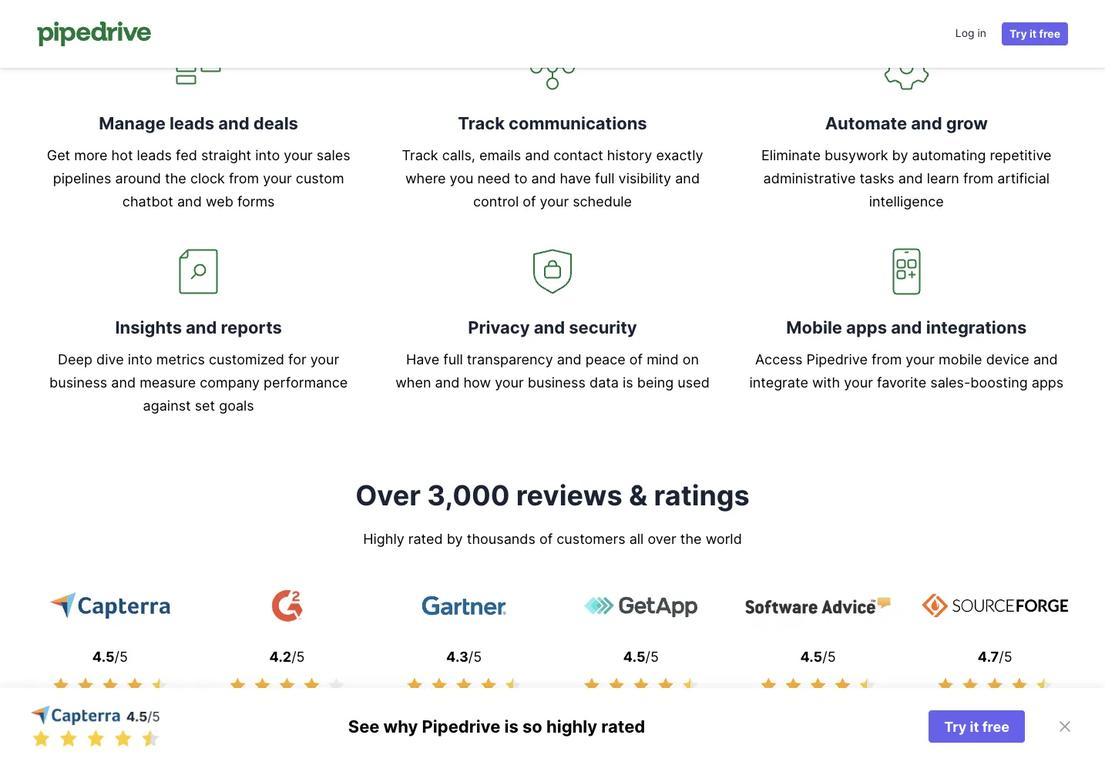 Task type: locate. For each thing, give the bounding box(es) containing it.
your up custom
[[284, 147, 313, 164]]

and down the clock
[[177, 193, 202, 210]]

0 vertical spatial by
[[892, 147, 909, 164]]

4.5
[[92, 649, 115, 666], [623, 649, 646, 666], [801, 649, 823, 666]]

1 horizontal spatial free
[[1040, 27, 1061, 40]]

business
[[49, 374, 107, 391], [528, 374, 586, 391]]

11 xs image from the left
[[760, 677, 778, 695]]

your down transparency on the top of page
[[495, 374, 524, 391]]

0 vertical spatial free
[[1040, 27, 1061, 40]]

it
[[1030, 27, 1037, 40], [970, 719, 979, 735]]

xs image
[[52, 677, 70, 695], [229, 677, 247, 695], [327, 677, 346, 695], [406, 677, 424, 695], [455, 677, 473, 695], [480, 677, 498, 695], [504, 677, 523, 695], [632, 677, 651, 695], [657, 677, 675, 695], [681, 677, 700, 695], [760, 677, 778, 695], [784, 677, 803, 695], [834, 677, 852, 695], [858, 677, 877, 695], [962, 677, 980, 695], [1011, 677, 1029, 695]]

your down 'have'
[[540, 193, 569, 210]]

7 xs image from the left
[[504, 677, 523, 695]]

sales-
[[931, 374, 971, 391]]

0 vertical spatial of
[[523, 193, 536, 210]]

from up forms
[[229, 170, 259, 187]]

where
[[405, 170, 446, 187]]

0 vertical spatial it
[[1030, 27, 1037, 40]]

mobile
[[787, 317, 843, 338]]

by down 3,000
[[447, 531, 463, 548]]

0 horizontal spatial rated
[[408, 531, 443, 548]]

3 4.5 from the left
[[801, 649, 823, 666]]

business left data
[[528, 374, 586, 391]]

full up schedule
[[595, 170, 615, 187]]

log in link
[[956, 22, 987, 46]]

administrative
[[764, 170, 856, 187]]

0 horizontal spatial by
[[447, 531, 463, 548]]

16 xs image from the left
[[1011, 677, 1029, 695]]

business down deep
[[49, 374, 107, 391]]

1 vertical spatial leads
[[137, 147, 172, 164]]

1 vertical spatial it
[[970, 719, 979, 735]]

1 vertical spatial by
[[447, 531, 463, 548]]

of inside have full transparency and peace of mind on when and how your business data is being used
[[630, 351, 643, 368]]

of down 'over 3,000 reviews & ratings' on the bottom of page
[[540, 531, 553, 548]]

by for 3,000
[[447, 531, 463, 548]]

device
[[987, 351, 1030, 368]]

privacy
[[468, 317, 530, 338]]

the inside get more hot leads fed straight into your sales pipelines around the clock from your custom chatbot and web forms
[[165, 170, 186, 187]]

the down fed
[[165, 170, 186, 187]]

0 horizontal spatial pipedrive
[[422, 717, 501, 737]]

1 horizontal spatial business
[[528, 374, 586, 391]]

0 horizontal spatial business
[[49, 374, 107, 391]]

reviews
[[516, 479, 623, 512]]

your up forms
[[263, 170, 292, 187]]

leads up fed
[[170, 113, 214, 134]]

1 vertical spatial try it free
[[945, 719, 1010, 735]]

the
[[165, 170, 186, 187], [681, 531, 702, 548]]

track communications
[[458, 113, 647, 134]]

0 horizontal spatial 4.5 /5
[[92, 649, 128, 666]]

from right learn at right top
[[964, 170, 994, 187]]

9 xs image from the left
[[657, 677, 675, 695]]

pipedrive up "with"
[[807, 351, 868, 368]]

1 vertical spatial the
[[681, 531, 702, 548]]

have full transparency and peace of mind on when and how your business data is being used
[[396, 351, 710, 391]]

2 horizontal spatial 4.5
[[801, 649, 823, 666]]

the right over
[[681, 531, 702, 548]]

by
[[892, 147, 909, 164], [447, 531, 463, 548]]

tasks
[[860, 170, 895, 187]]

full inside have full transparency and peace of mind on when and how your business data is being used
[[443, 351, 463, 368]]

and up access pipedrive from your mobile device and integrate with your favorite sales-boosting apps
[[891, 317, 923, 338]]

apps right the mobile
[[847, 317, 887, 338]]

is inside have full transparency and peace of mind on when and how your business data is being used
[[623, 374, 634, 391]]

1 vertical spatial pipedrive
[[422, 717, 501, 737]]

into inside get more hot leads fed straight into your sales pipelines around the clock from your custom chatbot and web forms
[[255, 147, 280, 164]]

highly rated by thousands of customers all over the world
[[363, 531, 742, 548]]

and inside the eliminate busywork by automating repetitive administrative tasks and learn from artificial intelligence
[[899, 170, 923, 187]]

track
[[458, 113, 505, 134], [402, 147, 438, 164]]

0 vertical spatial into
[[255, 147, 280, 164]]

company
[[200, 374, 260, 391]]

0 vertical spatial try it free button
[[1002, 22, 1069, 45]]

0 vertical spatial full
[[595, 170, 615, 187]]

0 horizontal spatial it
[[970, 719, 979, 735]]

by inside the eliminate busywork by automating repetitive administrative tasks and learn from artificial intelligence
[[892, 147, 909, 164]]

how
[[464, 374, 491, 391]]

it down 4.7
[[970, 719, 979, 735]]

and down privacy and security
[[557, 351, 582, 368]]

/5
[[115, 649, 128, 666], [292, 649, 305, 666], [469, 649, 482, 666], [646, 649, 659, 666], [823, 649, 836, 666], [999, 649, 1013, 666]]

apps
[[847, 317, 887, 338], [1032, 374, 1064, 391]]

when
[[396, 374, 431, 391]]

apps right the boosting
[[1032, 374, 1064, 391]]

try it free button
[[1002, 22, 1069, 45], [929, 711, 1025, 743]]

data
[[590, 374, 619, 391]]

0 vertical spatial rated
[[408, 531, 443, 548]]

1 horizontal spatial from
[[872, 351, 902, 368]]

and down exactly
[[676, 170, 700, 187]]

track up emails
[[458, 113, 505, 134]]

14 xs image from the left
[[858, 677, 877, 695]]

your
[[284, 147, 313, 164], [263, 170, 292, 187], [540, 193, 569, 210], [310, 351, 339, 368], [906, 351, 935, 368], [495, 374, 524, 391], [844, 374, 873, 391]]

try
[[1010, 27, 1028, 40], [945, 719, 967, 735]]

1 vertical spatial rated
[[602, 717, 645, 737]]

0 horizontal spatial of
[[523, 193, 536, 210]]

from inside get more hot leads fed straight into your sales pipelines around the clock from your custom chatbot and web forms
[[229, 170, 259, 187]]

0 horizontal spatial track
[[402, 147, 438, 164]]

0 vertical spatial pipedrive
[[807, 351, 868, 368]]

0 vertical spatial try it free
[[1010, 27, 1061, 40]]

automate
[[825, 113, 908, 134]]

into inside deep dive into metrics customized for your business and measure company performance against set goals
[[128, 351, 152, 368]]

free
[[1040, 27, 1061, 40], [983, 719, 1010, 735]]

1 horizontal spatial 4.5 /5
[[623, 649, 659, 666]]

0 horizontal spatial full
[[443, 351, 463, 368]]

manage leads and deals
[[99, 113, 298, 134]]

0 vertical spatial try
[[1010, 27, 1028, 40]]

8 xs image from the left
[[632, 677, 651, 695]]

1 horizontal spatial track
[[458, 113, 505, 134]]

pipedrive
[[807, 351, 868, 368], [422, 717, 501, 737]]

0 horizontal spatial into
[[128, 351, 152, 368]]

1 horizontal spatial apps
[[1032, 374, 1064, 391]]

1 horizontal spatial pipedrive
[[807, 351, 868, 368]]

and inside deep dive into metrics customized for your business and measure company performance against set goals
[[111, 374, 136, 391]]

of inside track calls, emails and contact history exactly where you need to and have full visibility and control of your schedule
[[523, 193, 536, 210]]

4.7 /5
[[978, 649, 1013, 666]]

and up have full transparency and peace of mind on when and how your business data is being used
[[534, 317, 565, 338]]

1 horizontal spatial of
[[540, 531, 553, 548]]

3 xs image from the left
[[327, 677, 346, 695]]

web
[[206, 193, 233, 210]]

0 horizontal spatial 4.5
[[92, 649, 115, 666]]

and up "straight"
[[218, 113, 250, 134]]

is right data
[[623, 374, 634, 391]]

1 vertical spatial apps
[[1032, 374, 1064, 391]]

into right dive
[[128, 351, 152, 368]]

it for the top "try it free" button
[[1030, 27, 1037, 40]]

full inside track calls, emails and contact history exactly where you need to and have full visibility and control of your schedule
[[595, 170, 615, 187]]

pipedrive right why
[[422, 717, 501, 737]]

1 vertical spatial is
[[505, 717, 519, 737]]

see why pipedrive is so highly rated
[[348, 717, 645, 737]]

into down deals
[[255, 147, 280, 164]]

1 business from the left
[[49, 374, 107, 391]]

free down 4.7 /5
[[983, 719, 1010, 735]]

0 vertical spatial is
[[623, 374, 634, 391]]

2 horizontal spatial 4.5 /5
[[801, 649, 836, 666]]

and right device at the top of page
[[1034, 351, 1058, 368]]

4.5 /5 for 1st xs icon
[[92, 649, 128, 666]]

of down to
[[523, 193, 536, 210]]

track calls, emails and contact history exactly where you need to and have full visibility and control of your schedule
[[402, 147, 704, 210]]

by down automate and grow
[[892, 147, 909, 164]]

rated
[[408, 531, 443, 548], [602, 717, 645, 737]]

0 vertical spatial track
[[458, 113, 505, 134]]

leads up around
[[137, 147, 172, 164]]

2 vertical spatial of
[[540, 531, 553, 548]]

0 horizontal spatial is
[[505, 717, 519, 737]]

all
[[630, 531, 644, 548]]

from up favorite
[[872, 351, 902, 368]]

log
[[956, 27, 975, 40]]

full right have
[[443, 351, 463, 368]]

and
[[218, 113, 250, 134], [911, 113, 943, 134], [525, 147, 550, 164], [532, 170, 556, 187], [676, 170, 700, 187], [899, 170, 923, 187], [177, 193, 202, 210], [186, 317, 217, 338], [534, 317, 565, 338], [891, 317, 923, 338], [557, 351, 582, 368], [1034, 351, 1058, 368], [111, 374, 136, 391], [435, 374, 460, 391]]

it right 'in'
[[1030, 27, 1037, 40]]

from inside access pipedrive from your mobile device and integrate with your favorite sales-boosting apps
[[872, 351, 902, 368]]

1 horizontal spatial 4.5
[[623, 649, 646, 666]]

boosting
[[971, 374, 1028, 391]]

pipedrive inside access pipedrive from your mobile device and integrate with your favorite sales-boosting apps
[[807, 351, 868, 368]]

and up automating
[[911, 113, 943, 134]]

deals
[[253, 113, 298, 134]]

1 horizontal spatial full
[[595, 170, 615, 187]]

mobile
[[939, 351, 983, 368]]

of left 'mind'
[[630, 351, 643, 368]]

and down dive
[[111, 374, 136, 391]]

schedule
[[573, 193, 632, 210]]

apps inside access pipedrive from your mobile device and integrate with your favorite sales-boosting apps
[[1032, 374, 1064, 391]]

and up to
[[525, 147, 550, 164]]

track up where
[[402, 147, 438, 164]]

1 4.5 from the left
[[92, 649, 115, 666]]

1 horizontal spatial by
[[892, 147, 909, 164]]

try it free down 4.7
[[945, 719, 1010, 735]]

is left so
[[505, 717, 519, 737]]

1 vertical spatial track
[[402, 147, 438, 164]]

1 vertical spatial of
[[630, 351, 643, 368]]

0 horizontal spatial the
[[165, 170, 186, 187]]

2 horizontal spatial from
[[964, 170, 994, 187]]

your inside deep dive into metrics customized for your business and measure company performance against set goals
[[310, 351, 339, 368]]

0 horizontal spatial from
[[229, 170, 259, 187]]

try it free right 'in'
[[1010, 27, 1061, 40]]

2 business from the left
[[528, 374, 586, 391]]

and up intelligence
[[899, 170, 923, 187]]

0 horizontal spatial try
[[945, 719, 967, 735]]

track inside track calls, emails and contact history exactly where you need to and have full visibility and control of your schedule
[[402, 147, 438, 164]]

have
[[560, 170, 591, 187]]

repetitive
[[990, 147, 1052, 164]]

xs image
[[76, 677, 95, 695], [101, 677, 119, 695], [126, 677, 144, 695], [150, 677, 169, 695], [253, 677, 272, 695], [278, 677, 296, 695], [303, 677, 321, 695], [430, 677, 449, 695], [583, 677, 601, 695], [607, 677, 626, 695], [809, 677, 828, 695], [937, 677, 955, 695], [986, 677, 1005, 695], [1036, 677, 1054, 695], [1056, 718, 1075, 736]]

4.2
[[269, 649, 292, 666]]

customized
[[209, 351, 285, 368]]

1 horizontal spatial into
[[255, 147, 280, 164]]

leads
[[170, 113, 214, 134], [137, 147, 172, 164]]

learn
[[927, 170, 960, 187]]

1 horizontal spatial it
[[1030, 27, 1037, 40]]

of
[[523, 193, 536, 210], [630, 351, 643, 368], [540, 531, 553, 548]]

free right 'in'
[[1040, 27, 1061, 40]]

1 4.5 /5 from the left
[[92, 649, 128, 666]]

sales
[[317, 147, 350, 164]]

your up favorite
[[906, 351, 935, 368]]

0 vertical spatial the
[[165, 170, 186, 187]]

try it free button right 'in'
[[1002, 22, 1069, 45]]

2 horizontal spatial of
[[630, 351, 643, 368]]

5 xs image from the left
[[455, 677, 473, 695]]

2 4.5 from the left
[[623, 649, 646, 666]]

on
[[683, 351, 699, 368]]

0 horizontal spatial free
[[983, 719, 1010, 735]]

1 horizontal spatial is
[[623, 374, 634, 391]]

your right for
[[310, 351, 339, 368]]

being
[[637, 374, 674, 391]]

1 vertical spatial full
[[443, 351, 463, 368]]

1 vertical spatial into
[[128, 351, 152, 368]]

3 4.5 /5 from the left
[[801, 649, 836, 666]]

integrations
[[926, 317, 1027, 338]]

and inside access pipedrive from your mobile device and integrate with your favorite sales-boosting apps
[[1034, 351, 1058, 368]]

try it free button down 4.7
[[929, 711, 1025, 743]]

0 vertical spatial apps
[[847, 317, 887, 338]]

track for track calls, emails and contact history exactly where you need to and have full visibility and control of your schedule
[[402, 147, 438, 164]]

1 horizontal spatial rated
[[602, 717, 645, 737]]



Task type: describe. For each thing, give the bounding box(es) containing it.
&
[[629, 479, 648, 512]]

history
[[607, 147, 653, 164]]

so
[[523, 717, 543, 737]]

thousands
[[467, 531, 536, 548]]

business inside have full transparency and peace of mind on when and how your business data is being used
[[528, 374, 586, 391]]

goals
[[219, 397, 254, 414]]

busywork
[[825, 147, 889, 164]]

1 horizontal spatial the
[[681, 531, 702, 548]]

security
[[569, 317, 637, 338]]

track for track communications
[[458, 113, 505, 134]]

straight
[[201, 147, 251, 164]]

around
[[115, 170, 161, 187]]

get
[[47, 147, 70, 164]]

10 xs image from the left
[[681, 677, 700, 695]]

pipelines
[[53, 170, 111, 187]]

and inside get more hot leads fed straight into your sales pipelines around the clock from your custom chatbot and web forms
[[177, 193, 202, 210]]

highly
[[363, 531, 405, 548]]

4 /5 from the left
[[646, 649, 659, 666]]

grow
[[947, 113, 988, 134]]

business inside deep dive into metrics customized for your business and measure company performance against set goals
[[49, 374, 107, 391]]

favorite
[[877, 374, 927, 391]]

more
[[74, 147, 108, 164]]

you
[[450, 170, 474, 187]]

1 vertical spatial try
[[945, 719, 967, 735]]

see
[[348, 717, 380, 737]]

transparency
[[467, 351, 553, 368]]

clock
[[190, 170, 225, 187]]

6 xs image from the left
[[480, 677, 498, 695]]

visibility
[[619, 170, 672, 187]]

it for "try it free" button to the bottom
[[970, 719, 979, 735]]

over 3,000 reviews & ratings
[[356, 479, 750, 512]]

eliminate busywork by automating repetitive administrative tasks and learn from artificial intelligence
[[762, 147, 1052, 210]]

access pipedrive from your mobile device and integrate with your favorite sales-boosting apps
[[750, 351, 1064, 391]]

measure
[[140, 374, 196, 391]]

forms
[[237, 193, 275, 210]]

set
[[195, 397, 215, 414]]

from inside the eliminate busywork by automating repetitive administrative tasks and learn from artificial intelligence
[[964, 170, 994, 187]]

for
[[288, 351, 307, 368]]

3,000
[[427, 479, 510, 512]]

12 xs image from the left
[[784, 677, 803, 695]]

4.3 /5
[[446, 649, 482, 666]]

and right to
[[532, 170, 556, 187]]

1 vertical spatial free
[[983, 719, 1010, 735]]

access
[[755, 351, 803, 368]]

1 horizontal spatial try
[[1010, 27, 1028, 40]]

0 horizontal spatial apps
[[847, 317, 887, 338]]

contact
[[554, 147, 603, 164]]

calls,
[[442, 147, 476, 164]]

automating
[[912, 147, 986, 164]]

against
[[143, 397, 191, 414]]

custom
[[296, 170, 344, 187]]

chatbot
[[122, 193, 173, 210]]

1 /5 from the left
[[115, 649, 128, 666]]

why
[[384, 717, 418, 737]]

4 xs image from the left
[[406, 677, 424, 695]]

in
[[978, 27, 987, 40]]

privacy and security
[[468, 317, 637, 338]]

your inside track calls, emails and contact history exactly where you need to and have full visibility and control of your schedule
[[540, 193, 569, 210]]

and up metrics
[[186, 317, 217, 338]]

leads inside get more hot leads fed straight into your sales pipelines around the clock from your custom chatbot and web forms
[[137, 147, 172, 164]]

world
[[706, 531, 742, 548]]

need
[[478, 170, 511, 187]]

hot
[[111, 147, 133, 164]]

your right "with"
[[844, 374, 873, 391]]

manage
[[99, 113, 166, 134]]

5 /5 from the left
[[823, 649, 836, 666]]

to
[[514, 170, 528, 187]]

integrate
[[750, 374, 809, 391]]

metrics
[[156, 351, 205, 368]]

4.3
[[446, 649, 469, 666]]

deep
[[58, 351, 92, 368]]

have
[[406, 351, 440, 368]]

automate and grow
[[825, 113, 988, 134]]

artificial
[[998, 170, 1050, 187]]

6 /5 from the left
[[999, 649, 1013, 666]]

reports
[[221, 317, 282, 338]]

deep dive into metrics customized for your business and measure company performance against set goals
[[49, 351, 348, 414]]

2 xs image from the left
[[229, 677, 247, 695]]

and left how
[[435, 374, 460, 391]]

peace
[[586, 351, 626, 368]]

communications
[[509, 113, 647, 134]]

mind
[[647, 351, 679, 368]]

2 4.5 /5 from the left
[[623, 649, 659, 666]]

15 xs image from the left
[[962, 677, 980, 695]]

performance
[[264, 374, 348, 391]]

4.5 /5 for 11th xs icon from the left
[[801, 649, 836, 666]]

insights
[[115, 317, 182, 338]]

13 xs image from the left
[[834, 677, 852, 695]]

4.2 /5
[[269, 649, 305, 666]]

fed
[[176, 147, 197, 164]]

over
[[648, 531, 677, 548]]

mobile apps and integrations
[[787, 317, 1027, 338]]

1 xs image from the left
[[52, 677, 70, 695]]

used
[[678, 374, 710, 391]]

3 /5 from the left
[[469, 649, 482, 666]]

customers
[[557, 531, 626, 548]]

log in
[[956, 27, 987, 40]]

by for and
[[892, 147, 909, 164]]

4.7
[[978, 649, 999, 666]]

2 /5 from the left
[[292, 649, 305, 666]]

over
[[356, 479, 421, 512]]

emails
[[479, 147, 521, 164]]

1 vertical spatial try it free button
[[929, 711, 1025, 743]]

control
[[473, 193, 519, 210]]

0 vertical spatial leads
[[170, 113, 214, 134]]

ratings
[[654, 479, 750, 512]]

dive
[[96, 351, 124, 368]]

your inside have full transparency and peace of mind on when and how your business data is being used
[[495, 374, 524, 391]]



Task type: vqa. For each thing, say whether or not it's contained in the screenshot.
chatbot
yes



